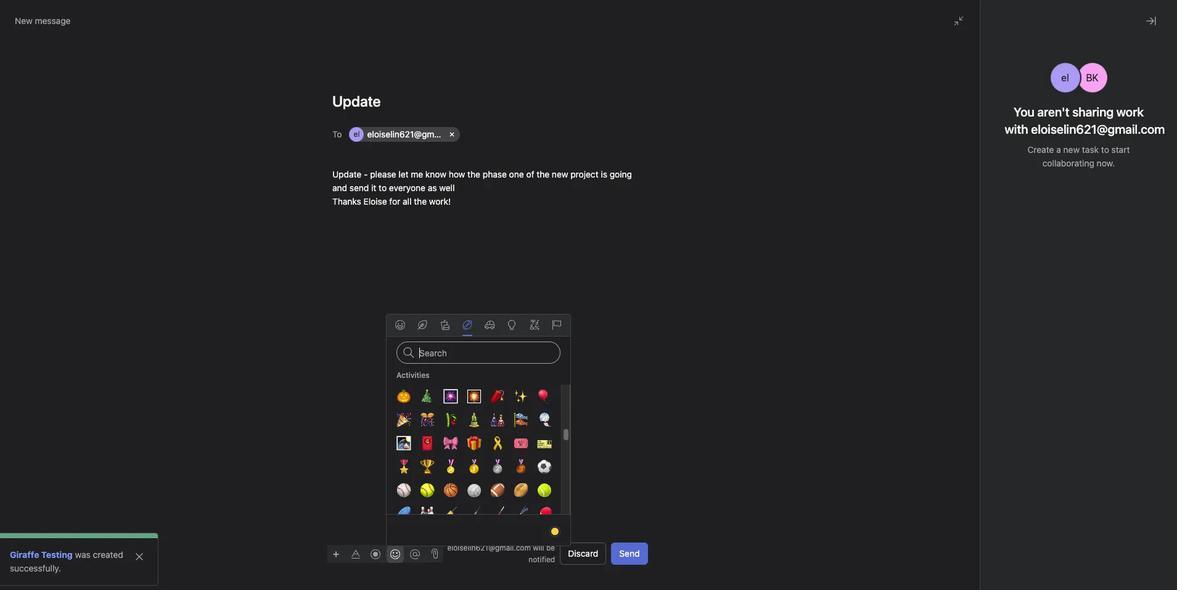 Task type: describe. For each thing, give the bounding box(es) containing it.
0 vertical spatial eloiselin621@gmail.com row
[[349, 126, 646, 145]]

phase for update - please let me know how the phase one of the new project is going and send it to everyone as well thanks eloise for all the work!
[[483, 169, 507, 180]]

formatting image
[[351, 549, 361, 559]]

invite button
[[12, 563, 65, 585]]

going for update - please let me know how the phase one of the new project is going and send it to everyone as well
[[859, 387, 882, 397]]

work
[[1117, 105, 1144, 119]]

⚽ image
[[537, 460, 552, 474]]

know for update - please let me know how the phase one of the new project is going and send it to everyone as well thanks eloise for all the work!
[[425, 169, 446, 180]]

🏈 image
[[490, 483, 505, 498]]

1 vertical spatial eloiselin621@gmail.com cell
[[876, 351, 990, 366]]

you aren't sharing work with eloiselin621@gmail.com
[[1005, 105, 1165, 136]]

0 vertical spatial eloiselin621@gmail.com
[[367, 129, 462, 139]]

thanks
[[332, 196, 361, 207]]

🎍 image
[[467, 413, 481, 427]]

workspace
[[46, 529, 89, 539]]

Search field
[[397, 342, 561, 364]]

🎃 image
[[396, 389, 411, 404]]

🏀 image
[[443, 483, 458, 498]]

eloise
[[363, 196, 387, 207]]

work!
[[429, 196, 451, 207]]

eloiselin621@gmail.com will be notified
[[447, 543, 555, 564]]

free trial 17 days left
[[944, 6, 984, 23]]

🎀 image
[[443, 436, 458, 451]]

message
[[35, 15, 71, 26]]

make
[[1096, 118, 1118, 129]]

⚾ image
[[396, 483, 411, 498]]

me for update - please let me know how the phase one of the new project is going and send it to everyone as well thanks eloise for all the work!
[[411, 169, 423, 180]]

as for update - please let me know how the phase one of the new project is going and send it to everyone as well
[[979, 387, 989, 397]]

🧨 image
[[490, 389, 505, 404]]

1 horizontal spatial el
[[1062, 72, 1069, 83]]

emoji image
[[390, 549, 400, 559]]

🎐 image
[[537, 413, 552, 427]]

update - please let me know how the phase one of the new project is going and send it to everyone as well
[[859, 373, 1137, 397]]

will
[[533, 543, 544, 553]]

send for update - please let me know how the phase one of the new project is going and send it to everyone as well thanks eloise for all the work!
[[349, 183, 369, 193]]

🏅 image
[[443, 460, 458, 474]]

going for update - please let me know how the phase one of the new project is going and send it to everyone as well thanks eloise for all the work!
[[610, 169, 632, 180]]

🎎 image
[[490, 413, 505, 427]]

aren't
[[1038, 105, 1070, 119]]

new for update - please let me know how the phase one of the new project is going and send it to everyone as well thanks eloise for all the work!
[[552, 169, 568, 180]]

🏏 image
[[443, 506, 458, 521]]

make public main content
[[663, 110, 1168, 590]]

task
[[1083, 144, 1099, 155]]

notified
[[529, 555, 555, 564]]

send button
[[612, 543, 648, 565]]

🎖️ image
[[396, 460, 411, 474]]

make public button
[[1088, 113, 1154, 135]]

sharing
[[1073, 105, 1114, 119]]

as for update - please let me know how the phase one of the new project is going and send it to everyone as well thanks eloise for all the work!
[[428, 183, 437, 193]]

insert an object image
[[332, 551, 340, 558]]

add subtask image
[[1083, 88, 1092, 97]]

send for update - please let me know how the phase one of the new project is going and send it to everyone as well
[[901, 387, 921, 397]]

🎆 image
[[443, 389, 458, 404]]

update - please let me know how the phase one of the new project is going and send it to everyone as well thanks eloise for all the work!
[[332, 169, 634, 207]]

🏉 image
[[514, 483, 528, 498]]

how for update - please let me know how the phase one of the new project is going and send it to everyone as well
[[976, 373, 992, 384]]

1 horizontal spatial close image
[[1147, 16, 1157, 26]]

public
[[1121, 118, 1145, 129]]

make public
[[1096, 118, 1145, 129]]

was
[[75, 550, 91, 560]]

🎇 image
[[467, 389, 481, 404]]

all
[[403, 196, 411, 207]]

was created successfully.
[[10, 550, 123, 574]]

is for update - please let me know how the phase one of the new project is going and send it to everyone as well
[[1128, 373, 1134, 384]]

well for update - please let me know how the phase one of the new project is going and send it to everyone as well
[[991, 387, 1006, 397]]

created
[[93, 550, 123, 560]]

🎉 image
[[396, 413, 411, 427]]

🎋 image
[[443, 413, 458, 427]]

start
[[1112, 144, 1130, 155]]

everyone for update - please let me know how the phase one of the new project is going and send it to everyone as well
[[941, 387, 977, 397]]

🏐 image
[[467, 483, 481, 498]]

free
[[953, 6, 968, 15]]

you
[[1014, 105, 1035, 119]]

one for update - please let me know how the phase one of the new project is going and send it to everyone as well thanks eloise for all the work!
[[509, 169, 524, 180]]

giraffe testing link
[[10, 550, 73, 560]]

my workspace link
[[7, 524, 141, 544]]

to for update - please let me know how the phase one of the new project is going and send it to everyone as well thanks eloise for all the work!
[[379, 183, 387, 193]]

Task Name text field
[[669, 145, 1154, 173]]

update for update - please let me know how the phase one of the new project is going and send it to everyone as well thanks eloise for all the work!
[[332, 169, 361, 180]]

🎳 image
[[420, 506, 435, 521]]

new
[[15, 15, 33, 26]]

well for update - please let me know how the phase one of the new project is going and send it to everyone as well thanks eloise for all the work!
[[439, 183, 455, 193]]

it for update - please let me know how the phase one of the new project is going and send it to everyone as well
[[923, 387, 928, 397]]

of for update - please let me know how the phase one of the new project is going and send it to everyone as well
[[1053, 373, 1061, 384]]

new message
[[15, 15, 71, 26]]

everyone for update - please let me know how the phase one of the new project is going and send it to everyone as well thanks eloise for all the work!
[[389, 183, 425, 193]]

🥏 image
[[396, 506, 411, 521]]

project for update - please let me know how the phase one of the new project is going and send it to everyone as well
[[1098, 373, 1126, 384]]

minimize image
[[954, 16, 964, 26]]

and for update - please let me know how the phase one of the new project is going and send it to everyone as well thanks eloise for all the work!
[[332, 183, 347, 193]]



Task type: locate. For each thing, give the bounding box(es) containing it.
1 horizontal spatial and
[[884, 387, 899, 397]]

0 horizontal spatial of
[[526, 169, 534, 180]]

send
[[349, 183, 369, 193], [901, 387, 921, 397]]

1 horizontal spatial update
[[859, 373, 888, 384]]

🥇 image
[[467, 460, 481, 474]]

0 vertical spatial let
[[398, 169, 408, 180]]

el
[[1062, 72, 1069, 83], [353, 130, 360, 139]]

0 horizontal spatial one
[[509, 169, 524, 180]]

0 vertical spatial going
[[610, 169, 632, 180]]

create
[[1028, 144, 1054, 155]]

el right to
[[353, 130, 360, 139]]

of inside update - please let me know how the phase one of the new project is going and send it to everyone as well thanks eloise for all the work!
[[526, 169, 534, 180]]

1 vertical spatial eloiselin621@gmail.com
[[894, 353, 990, 363]]

eloiselin621@gmail.com
[[367, 129, 462, 139], [894, 353, 990, 363], [447, 543, 531, 553]]

0 horizontal spatial eloiselin621@gmail.com cell
[[349, 127, 462, 142]]

0 horizontal spatial update
[[332, 169, 361, 180]]

discard button
[[560, 543, 607, 565]]

now.
[[1097, 158, 1115, 168]]

successfully.
[[10, 563, 61, 574]]

1 vertical spatial everyone
[[941, 387, 977, 397]]

open user profile image
[[158, 547, 178, 567]]

0 horizontal spatial please
[[370, 169, 396, 180]]

0 horizontal spatial let
[[398, 169, 408, 180]]

project for update - please let me know how the phase one of the new project is going and send it to everyone as well thanks eloise for all the work!
[[570, 169, 598, 180]]

hide sidebar image
[[16, 10, 26, 20]]

0 vertical spatial how
[[449, 169, 465, 180]]

1 vertical spatial well
[[991, 387, 1006, 397]]

and inside update - please let me know how the phase one of the new project is going and send it to everyone as well
[[884, 387, 899, 397]]

phase for update - please let me know how the phase one of the new project is going and send it to everyone as well
[[1010, 373, 1034, 384]]

1 vertical spatial know
[[952, 373, 973, 384]]

know for update - please let me know how the phase one of the new project is going and send it to everyone as well
[[952, 373, 973, 384]]

0 vertical spatial me
[[411, 169, 423, 180]]

create a new task to start collaborating now.
[[1028, 144, 1130, 168]]

1 horizontal spatial eloiselin621@gmail.com cell
[[876, 351, 990, 366]]

to inside create a new task to start collaborating now.
[[1102, 144, 1110, 155]]

0 vertical spatial please
[[370, 169, 396, 180]]

giraffe testing
[[10, 550, 73, 560]]

-
[[364, 169, 368, 180], [891, 373, 895, 384]]

1 horizontal spatial is
[[1128, 373, 1134, 384]]

new inside update - please let me know how the phase one of the new project is going and send it to everyone as well
[[1079, 373, 1095, 384]]

edit message draft document for eloiselin621@gmail.com
[[844, 372, 1153, 421]]

17
[[944, 14, 952, 23]]

of for update - please let me know how the phase one of the new project is going and send it to everyone as well thanks eloise for all the work!
[[526, 169, 534, 180]]

0 vertical spatial eloiselin621@gmail.com cell
[[349, 127, 462, 142]]

0 vertical spatial project
[[570, 169, 598, 180]]

is
[[601, 169, 607, 180], [1128, 373, 1134, 384]]

0 horizontal spatial -
[[364, 169, 368, 180]]

update for update - please let me know how the phase one of the new project is going and send it to everyone as well
[[859, 373, 888, 384]]

2 vertical spatial to
[[930, 387, 938, 397]]

1 vertical spatial let
[[925, 373, 935, 384]]

giraffe
[[10, 550, 39, 560]]

everyone
[[389, 183, 425, 193], [941, 387, 977, 397]]

it inside update - please let me know how the phase one of the new project is going and send it to everyone as well thanks eloise for all the work!
[[371, 183, 376, 193]]

1 vertical spatial is
[[1128, 373, 1134, 384]]

1 vertical spatial phase
[[1010, 373, 1034, 384]]

0 vertical spatial send
[[349, 183, 369, 193]]

of
[[526, 169, 534, 180], [1053, 373, 1061, 384]]

me
[[411, 169, 423, 180], [938, 373, 950, 384]]

🎄 image
[[420, 389, 435, 404]]

how for update - please let me know how the phase one of the new project is going and send it to everyone as well thanks eloise for all the work!
[[449, 169, 465, 180]]

new for update - please let me know how the phase one of the new project is going and send it to everyone as well
[[1079, 373, 1095, 384]]

how inside update - please let me know how the phase one of the new project is going and send it to everyone as well
[[976, 373, 992, 384]]

0 vertical spatial phase
[[483, 169, 507, 180]]

0 horizontal spatial and
[[332, 183, 347, 193]]

el left bk
[[1062, 72, 1069, 83]]

0 vertical spatial to
[[1102, 144, 1110, 155]]

add subject text field for to
[[317, 91, 663, 111]]

0 horizontal spatial going
[[610, 169, 632, 180]]

1 horizontal spatial know
[[952, 373, 973, 384]]

activities
[[397, 371, 430, 380]]

0 horizontal spatial edit message draft document
[[317, 168, 663, 217]]

eloiselin621@gmail.com row up update - please let me know how the phase one of the new project is going and send it to everyone as well
[[876, 351, 1136, 369]]

days
[[954, 14, 970, 23]]

- for update - please let me know how the phase one of the new project is going and send it to everyone as well thanks eloise for all the work!
[[364, 169, 368, 180]]

phase inside update - please let me know how the phase one of the new project is going and send it to everyone as well
[[1010, 373, 1034, 384]]

be
[[546, 543, 555, 553]]

0 vertical spatial el
[[1062, 72, 1069, 83]]

1 horizontal spatial me
[[938, 373, 950, 384]]

1 vertical spatial add subject text field
[[844, 323, 1153, 340]]

1 horizontal spatial -
[[891, 373, 895, 384]]

1 vertical spatial how
[[976, 373, 992, 384]]

know
[[425, 169, 446, 180], [952, 373, 973, 384]]

me inside update - please let me know how the phase one of the new project is going and send it to everyone as well thanks eloise for all the work!
[[411, 169, 423, 180]]

0 horizontal spatial is
[[601, 169, 607, 180]]

🎈 image
[[537, 389, 552, 404]]

eloiselin621@gmail.com row
[[349, 126, 646, 145], [876, 351, 1136, 369]]

🎫 image
[[537, 436, 552, 451]]

1 horizontal spatial add subject text field
[[844, 323, 1153, 340]]

let for update - please let me know how the phase one of the new project is going and send it to everyone as well
[[925, 373, 935, 384]]

1 vertical spatial me
[[938, 373, 950, 384]]

1 horizontal spatial how
[[976, 373, 992, 384]]

send
[[620, 548, 640, 559]]

🎗️ image
[[490, 436, 505, 451]]

1 horizontal spatial it
[[923, 387, 928, 397]]

to
[[332, 129, 342, 139]]

1 vertical spatial it
[[923, 387, 928, 397]]

bk
[[1086, 72, 1099, 83]]

0 vertical spatial of
[[526, 169, 534, 180]]

the
[[467, 169, 480, 180], [537, 169, 549, 180], [414, 196, 427, 207], [994, 373, 1007, 384], [1064, 373, 1076, 384]]

as inside update - please let me know how the phase one of the new project is going and send it to everyone as well
[[979, 387, 989, 397]]

1 vertical spatial of
[[1053, 373, 1061, 384]]

1 horizontal spatial as
[[979, 387, 989, 397]]

0 horizontal spatial project
[[570, 169, 598, 180]]

🧧 image
[[420, 436, 435, 451]]

copy task link image
[[1105, 88, 1115, 97]]

🥈 image
[[490, 460, 505, 474]]

1 horizontal spatial eloiselin621@gmail.com row
[[876, 351, 1136, 369]]

0 vertical spatial -
[[364, 169, 368, 180]]

know inside update - please let me know how the phase one of the new project is going and send it to everyone as well thanks eloise for all the work!
[[425, 169, 446, 180]]

0 vertical spatial well
[[439, 183, 455, 193]]

🎾 image
[[537, 483, 552, 498]]

invite
[[35, 569, 57, 579]]

well inside update - please let me know how the phase one of the new project is going and send it to everyone as well thanks eloise for all the work!
[[439, 183, 455, 193]]

1 vertical spatial project
[[1098, 373, 1126, 384]]

record a video image
[[370, 549, 380, 559]]

one for update - please let me know how the phase one of the new project is going and send it to everyone as well
[[1036, 373, 1051, 384]]

testing
[[41, 550, 73, 560]]

well inside update - please let me know how the phase one of the new project is going and send it to everyone as well
[[991, 387, 1006, 397]]

0 vertical spatial is
[[601, 169, 607, 180]]

send inside update - please let me know how the phase one of the new project is going and send it to everyone as well thanks eloise for all the work!
[[349, 183, 369, 193]]

eloiselin621@gmail.com row inside dialog
[[876, 351, 1136, 369]]

please inside update - please let me know how the phase one of the new project is going and send it to everyone as well thanks eloise for all the work!
[[370, 169, 396, 180]]

1 vertical spatial one
[[1036, 373, 1051, 384]]

to inside update - please let me know how the phase one of the new project is going and send it to everyone as well thanks eloise for all the work!
[[379, 183, 387, 193]]

🎑 image
[[396, 436, 411, 451]]

please inside update - please let me know how the phase one of the new project is going and send it to everyone as well
[[897, 373, 923, 384]]

1 horizontal spatial to
[[930, 387, 938, 397]]

0 horizontal spatial me
[[411, 169, 423, 180]]

1 horizontal spatial one
[[1036, 373, 1051, 384]]

eloiselin621@gmail.com for the eloiselin621@gmail.com cell to the bottom
[[894, 353, 990, 363]]

edit message draft document
[[317, 168, 663, 217], [844, 372, 1153, 421]]

0 vertical spatial edit message draft document
[[317, 168, 663, 217]]

list box
[[443, 5, 739, 25]]

1 horizontal spatial project
[[1098, 373, 1126, 384]]

2 horizontal spatial to
[[1102, 144, 1110, 155]]

1 horizontal spatial of
[[1053, 373, 1061, 384]]

collaborating
[[1043, 158, 1095, 168]]

know inside update - please let me know how the phase one of the new project is going and send it to everyone as well
[[952, 373, 973, 384]]

1 vertical spatial eloiselin621@gmail.com row
[[876, 351, 1136, 369]]

it inside update - please let me know how the phase one of the new project is going and send it to everyone as well
[[923, 387, 928, 397]]

eloiselin621@gmail.com cell
[[349, 127, 462, 142], [876, 351, 990, 366]]

0 vertical spatial it
[[371, 183, 376, 193]]

a
[[1057, 144, 1061, 155]]

me inside update - please let me know how the phase one of the new project is going and send it to everyone as well
[[938, 373, 950, 384]]

🏓 image
[[537, 506, 552, 521]]

left
[[972, 14, 984, 23]]

1 horizontal spatial send
[[901, 387, 921, 397]]

0 horizontal spatial well
[[439, 183, 455, 193]]

one
[[509, 169, 524, 180], [1036, 373, 1051, 384]]

0 vertical spatial and
[[332, 183, 347, 193]]

🎁 image
[[467, 436, 481, 451]]

well
[[439, 183, 455, 193], [991, 387, 1006, 397]]

as
[[428, 183, 437, 193], [979, 387, 989, 397]]

please for update - please let me know how the phase one of the new project is going and send it to everyone as well thanks eloise for all the work!
[[370, 169, 396, 180]]

update
[[332, 169, 361, 180], [859, 373, 888, 384]]

and inside update - please let me know how the phase one of the new project is going and send it to everyone as well thanks eloise for all the work!
[[332, 183, 347, 193]]

2 vertical spatial new
[[1079, 373, 1095, 384]]

send inside update - please let me know how the phase one of the new project is going and send it to everyone as well
[[901, 387, 921, 397]]

of inside update - please let me know how the phase one of the new project is going and send it to everyone as well
[[1053, 373, 1061, 384]]

🏑 image
[[467, 506, 481, 521]]

0 horizontal spatial everyone
[[389, 183, 425, 193]]

🏆 image
[[420, 460, 435, 474]]

going inside update - please let me know how the phase one of the new project is going and send it to everyone as well thanks eloise for all the work!
[[610, 169, 632, 180]]

✨ image
[[514, 389, 528, 404]]

0 vertical spatial close image
[[1147, 16, 1157, 26]]

going
[[610, 169, 632, 180], [859, 387, 882, 397]]

1 vertical spatial update
[[859, 373, 888, 384]]

at mention image
[[410, 549, 420, 559]]

let inside update - please let me know how the phase one of the new project is going and send it to everyone as well thanks eloise for all the work!
[[398, 169, 408, 180]]

rocket dialog
[[663, 75, 1178, 590]]

- for update - please let me know how the phase one of the new project is going and send it to everyone as well
[[891, 373, 895, 384]]

is for update - please let me know how the phase one of the new project is going and send it to everyone as well thanks eloise for all the work!
[[601, 169, 607, 180]]

how inside update - please let me know how the phase one of the new project is going and send it to everyone as well thanks eloise for all the work!
[[449, 169, 465, 180]]

close image
[[1147, 16, 1157, 26], [134, 552, 144, 562]]

edit message draft document for to
[[317, 168, 663, 217]]

my
[[32, 529, 44, 539]]

eloiselin621@gmail.com for eloiselin621@gmail.com will be notified
[[447, 543, 531, 553]]

please for update - please let me know how the phase one of the new project is going and send it to everyone as well
[[897, 373, 923, 384]]

to for update - please let me know how the phase one of the new project is going and send it to everyone as well
[[930, 387, 938, 397]]

new
[[1064, 144, 1080, 155], [552, 169, 568, 180], [1079, 373, 1095, 384]]

going inside update - please let me know how the phase one of the new project is going and send it to everyone as well
[[859, 387, 882, 397]]

dialog
[[844, 285, 1153, 590]]

discard
[[568, 548, 599, 559]]

let for update - please let me know how the phase one of the new project is going and send it to everyone as well thanks eloise for all the work!
[[398, 169, 408, 180]]

one inside update - please let me know how the phase one of the new project is going and send it to everyone as well thanks eloise for all the work!
[[509, 169, 524, 180]]

1 horizontal spatial phase
[[1010, 373, 1034, 384]]

🏒 image
[[490, 506, 505, 521]]

1 vertical spatial going
[[859, 387, 882, 397]]

let inside update - please let me know how the phase one of the new project is going and send it to everyone as well
[[925, 373, 935, 384]]

🎏 image
[[514, 413, 528, 427]]

eloiselin621@gmail.com inside eloiselin621@gmail.com will be notified
[[447, 543, 531, 553]]

0 vertical spatial add subject text field
[[317, 91, 663, 111]]

project inside update - please let me know how the phase one of the new project is going and send it to everyone as well
[[1098, 373, 1126, 384]]

everyone inside update - please let me know how the phase one of the new project is going and send it to everyone as well thanks eloise for all the work!
[[389, 183, 425, 193]]

1 horizontal spatial everyone
[[941, 387, 977, 397]]

please
[[370, 169, 396, 180], [897, 373, 923, 384]]

1 horizontal spatial edit message draft document
[[844, 372, 1153, 421]]

phase inside update - please let me know how the phase one of the new project is going and send it to everyone as well thanks eloise for all the work!
[[483, 169, 507, 180]]

0 horizontal spatial as
[[428, 183, 437, 193]]

it for update - please let me know how the phase one of the new project is going and send it to everyone as well thanks eloise for all the work!
[[371, 183, 376, 193]]

0 vertical spatial update
[[332, 169, 361, 180]]

and
[[332, 183, 347, 193], [884, 387, 899, 397]]

0 vertical spatial as
[[428, 183, 437, 193]]

1 horizontal spatial well
[[991, 387, 1006, 397]]

toolbar
[[327, 545, 426, 563]]

me for update - please let me know how the phase one of the new project is going and send it to everyone as well
[[938, 373, 950, 384]]

update inside update - please let me know how the phase one of the new project is going and send it to everyone as well
[[859, 373, 888, 384]]

0 horizontal spatial close image
[[134, 552, 144, 562]]

phase
[[483, 169, 507, 180], [1010, 373, 1034, 384]]

is inside update - please let me know how the phase one of the new project is going and send it to everyone as well
[[1128, 373, 1134, 384]]

new inside update - please let me know how the phase one of the new project is going and send it to everyone as well thanks eloise for all the work!
[[552, 169, 568, 180]]

to
[[1102, 144, 1110, 155], [379, 183, 387, 193], [930, 387, 938, 397]]

0 horizontal spatial how
[[449, 169, 465, 180]]

let
[[398, 169, 408, 180], [925, 373, 935, 384]]

one inside update - please let me know how the phase one of the new project is going and send it to everyone as well
[[1036, 373, 1051, 384]]

project inside update - please let me know how the phase one of the new project is going and send it to everyone as well thanks eloise for all the work!
[[570, 169, 598, 180]]

it
[[371, 183, 376, 193], [923, 387, 928, 397]]

with eloiselin621@gmail.com
[[1005, 122, 1165, 136]]

1 vertical spatial el
[[353, 130, 360, 139]]

- inside update - please let me know how the phase one of the new project is going and send it to everyone as well thanks eloise for all the work!
[[364, 169, 368, 180]]

0 horizontal spatial eloiselin621@gmail.com row
[[349, 126, 646, 145]]

- inside update - please let me know how the phase one of the new project is going and send it to everyone as well
[[891, 373, 895, 384]]

0 horizontal spatial phase
[[483, 169, 507, 180]]

1 vertical spatial please
[[897, 373, 923, 384]]

my workspace
[[32, 529, 89, 539]]

project
[[570, 169, 598, 180], [1098, 373, 1126, 384]]

1 horizontal spatial let
[[925, 373, 935, 384]]

eloiselin621@gmail.com row up update - please let me know how the phase one of the new project is going and send it to everyone as well thanks eloise for all the work!
[[349, 126, 646, 145]]

and for update - please let me know how the phase one of the new project is going and send it to everyone as well
[[884, 387, 899, 397]]

1 vertical spatial to
[[379, 183, 387, 193]]

trial
[[971, 6, 984, 15]]

dialog containing eloiselin621@gmail.com
[[844, 285, 1153, 590]]

0 horizontal spatial it
[[371, 183, 376, 193]]

1 vertical spatial close image
[[134, 552, 144, 562]]

🥍 image
[[514, 506, 528, 521]]

1 vertical spatial as
[[979, 387, 989, 397]]

to inside update - please let me know how the phase one of the new project is going and send it to everyone as well
[[930, 387, 938, 397]]

add subject text field for eloiselin621@gmail.com
[[844, 323, 1153, 340]]

1 vertical spatial send
[[901, 387, 921, 397]]

🥎 image
[[420, 483, 435, 498]]

0 vertical spatial everyone
[[389, 183, 425, 193]]

2 vertical spatial eloiselin621@gmail.com
[[447, 543, 531, 553]]

new inside create a new task to start collaborating now.
[[1064, 144, 1080, 155]]

0 vertical spatial new
[[1064, 144, 1080, 155]]

🥉 image
[[514, 460, 528, 474]]

1 vertical spatial and
[[884, 387, 899, 397]]

update inside update - please let me know how the phase one of the new project is going and send it to everyone as well thanks eloise for all the work!
[[332, 169, 361, 180]]

everyone inside update - please let me know how the phase one of the new project is going and send it to everyone as well
[[941, 387, 977, 397]]

0 vertical spatial know
[[425, 169, 446, 180]]

for
[[389, 196, 400, 207]]

🎟️ image
[[514, 436, 528, 451]]

how
[[449, 169, 465, 180], [976, 373, 992, 384]]

is inside update - please let me know how the phase one of the new project is going and send it to everyone as well thanks eloise for all the work!
[[601, 169, 607, 180]]

el inside cell
[[353, 130, 360, 139]]

1 vertical spatial new
[[552, 169, 568, 180]]

0 likes. click to like this task image
[[1038, 88, 1048, 97]]

🎊 image
[[420, 413, 435, 427]]

as inside update - please let me know how the phase one of the new project is going and send it to everyone as well thanks eloise for all the work!
[[428, 183, 437, 193]]

Add subject text field
[[317, 91, 663, 111], [844, 323, 1153, 340]]



Task type: vqa. For each thing, say whether or not it's contained in the screenshot.
second board image from the bottom
no



